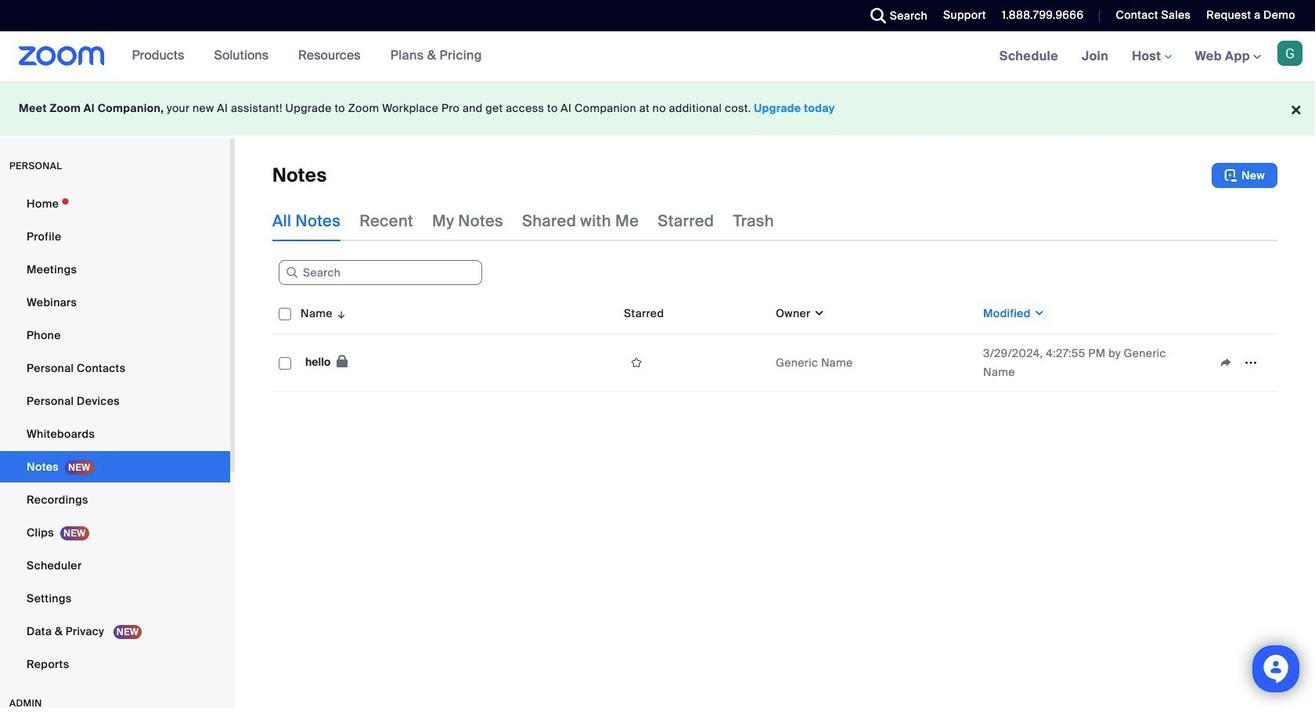 Task type: locate. For each thing, give the bounding box(es) containing it.
personal menu menu
[[0, 188, 230, 681]]

footer
[[0, 81, 1316, 136]]

application
[[273, 293, 1278, 392], [1214, 351, 1272, 374]]

hello unstarred image
[[624, 356, 649, 370]]

down image
[[811, 305, 826, 321]]

banner
[[0, 31, 1316, 82]]

zoom logo image
[[19, 46, 105, 66]]



Task type: vqa. For each thing, say whether or not it's contained in the screenshot.
the success icon
no



Task type: describe. For each thing, give the bounding box(es) containing it.
arrow down image
[[333, 304, 347, 323]]

profile picture image
[[1278, 41, 1303, 66]]

down image
[[1031, 305, 1046, 321]]

tabs of all notes page tab list
[[273, 201, 775, 241]]

share image
[[1214, 356, 1239, 370]]

meetings navigation
[[988, 31, 1316, 82]]

more options for hello image
[[1239, 356, 1264, 370]]

Search text field
[[279, 260, 482, 285]]

product information navigation
[[120, 31, 494, 81]]



